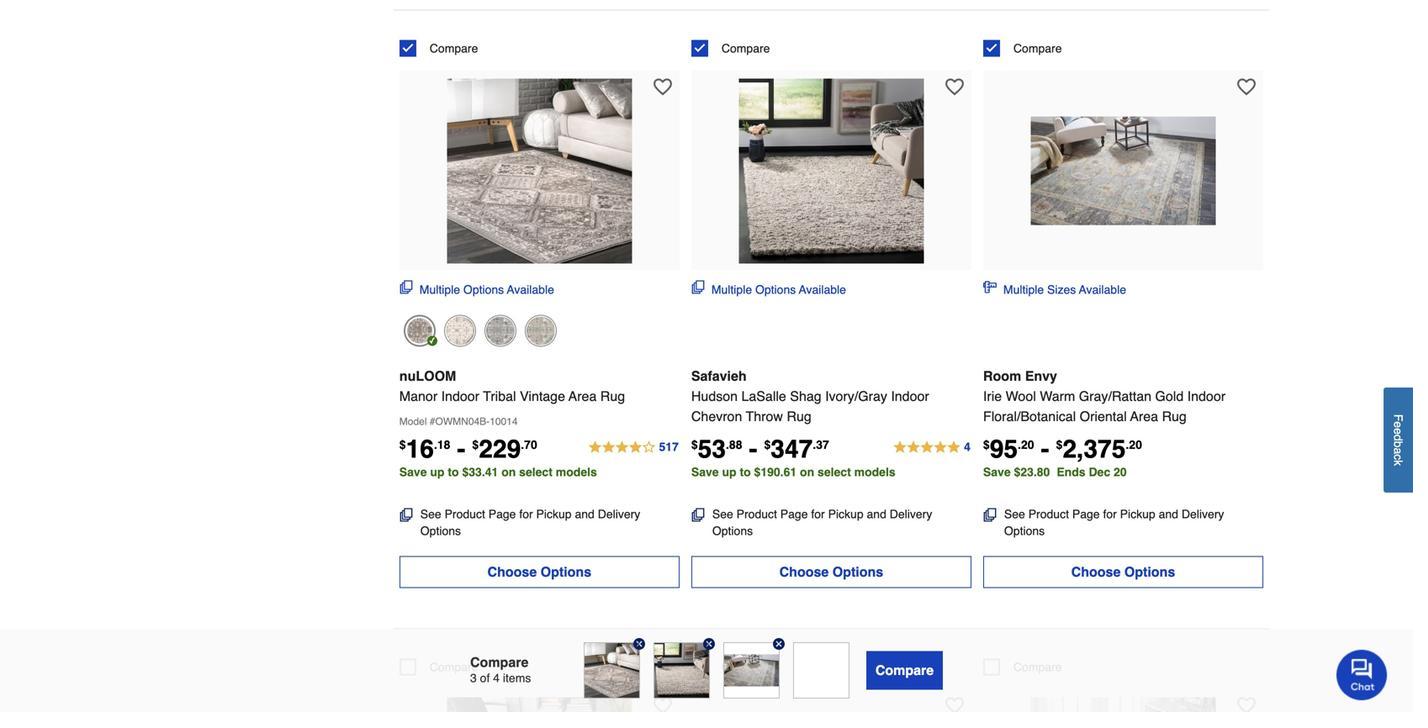Task type: locate. For each thing, give the bounding box(es) containing it.
- up save $23.80 ends dec 20
[[1042, 435, 1050, 464]]

- right .18
[[457, 435, 466, 464]]

of
[[480, 672, 490, 685]]

0 vertical spatial 4
[[965, 440, 971, 454]]

pickup down 20
[[1121, 508, 1156, 521]]

2 save from the left
[[692, 466, 719, 479]]

$ 53 .88 - $ 347 .37
[[692, 435, 830, 464]]

1 to from the left
[[448, 466, 459, 479]]

2 horizontal spatial indoor
[[1188, 389, 1226, 404]]

room
[[984, 368, 1022, 384]]

1 horizontal spatial heart outline image
[[1238, 697, 1256, 713]]

$ down owmn04b-
[[473, 438, 479, 452]]

.20 up 20
[[1126, 438, 1143, 452]]

warm
[[1040, 389, 1076, 404]]

3 indoor from the left
[[1188, 389, 1226, 404]]

compare for 5005495657 element
[[722, 661, 770, 674]]

compare inside 5005495657 element
[[722, 661, 770, 674]]

1 for from the left
[[520, 508, 533, 521]]

1 horizontal spatial remove this product image
[[773, 639, 785, 651]]

indoor up model # owmn04b-10014
[[442, 389, 480, 404]]

ends dec 20 element
[[1057, 466, 1134, 479]]

rug inside safavieh hudson lasalle shag ivory/gray indoor chevron throw rug
[[787, 409, 812, 424]]

1 - from the left
[[457, 435, 466, 464]]

2 up from the left
[[722, 466, 737, 479]]

2 horizontal spatial save
[[984, 466, 1011, 479]]

compare for the compare button at the bottom right of the page
[[876, 663, 934, 679]]

see product page for pickup and delivery options down 20
[[1005, 508, 1225, 538]]

$ down 'model'
[[400, 438, 406, 452]]

2 available from the left
[[799, 283, 847, 296]]

rug inside room envy irie wool warm gray/rattan gold indoor floral/botanical oriental area rug
[[1163, 409, 1187, 424]]

floral/botanical
[[984, 409, 1077, 424]]

1 save from the left
[[400, 466, 427, 479]]

see down 16
[[421, 508, 442, 521]]

2 - from the left
[[749, 435, 758, 464]]

compare inside 1000496657 element
[[722, 41, 770, 55]]

chat invite button image
[[1337, 650, 1389, 701]]

1 remove this product image from the left
[[704, 639, 715, 651]]

page down save up to $190.61 on select models
[[781, 508, 808, 521]]

pickup down save up to $33.41 on select models
[[537, 508, 572, 521]]

2 indoor from the left
[[892, 389, 930, 404]]

2 horizontal spatial choose options
[[1072, 565, 1176, 580]]

1 horizontal spatial save
[[692, 466, 719, 479]]

0 horizontal spatial indoor
[[442, 389, 480, 404]]

$ right 517
[[692, 438, 698, 452]]

0 horizontal spatial available
[[507, 283, 555, 296]]

1 horizontal spatial multiple options available link
[[692, 281, 847, 298]]

e
[[1392, 422, 1406, 429], [1392, 429, 1406, 435]]

0 horizontal spatial multiple options available link
[[400, 281, 555, 298]]

0 horizontal spatial rug
[[601, 389, 625, 404]]

2 multiple from the left
[[712, 283, 752, 296]]

models down the 517 button
[[556, 466, 597, 479]]

-
[[457, 435, 466, 464], [749, 435, 758, 464], [1042, 435, 1050, 464]]

1 pickup from the left
[[537, 508, 572, 521]]

indoor inside safavieh hudson lasalle shag ivory/gray indoor chevron throw rug
[[892, 389, 930, 404]]

2 to from the left
[[740, 466, 751, 479]]

up down .18
[[430, 466, 445, 479]]

model # owmn04b-10014
[[400, 416, 518, 428]]

indoor right the gold
[[1188, 389, 1226, 404]]

2 e from the top
[[1392, 429, 1406, 435]]

to
[[448, 466, 459, 479], [740, 466, 751, 479]]

$190.61
[[755, 466, 797, 479]]

choose
[[488, 565, 537, 580], [780, 565, 829, 580], [1072, 565, 1121, 580]]

0 horizontal spatial -
[[457, 435, 466, 464]]

1 horizontal spatial models
[[855, 466, 896, 479]]

1 horizontal spatial delivery
[[890, 508, 933, 521]]

f
[[1392, 415, 1406, 422]]

see
[[421, 508, 442, 521], [713, 508, 734, 521], [1005, 508, 1026, 521]]

$ up '$190.61'
[[765, 438, 771, 452]]

compare
[[430, 41, 478, 55], [722, 41, 770, 55], [1014, 41, 1063, 55], [470, 655, 529, 671], [430, 661, 478, 674], [722, 661, 770, 674], [1014, 661, 1063, 674], [876, 663, 934, 679]]

2 select from the left
[[818, 466, 851, 479]]

compare for 1000496657 element on the top of the page
[[722, 41, 770, 55]]

0 horizontal spatial for
[[520, 508, 533, 521]]

compare button
[[867, 652, 943, 691]]

area down the gold
[[1131, 409, 1159, 424]]

throw
[[746, 409, 784, 424]]

0 vertical spatial area
[[569, 389, 597, 404]]

compare for 1001407420 element
[[430, 661, 478, 674]]

product
[[445, 508, 485, 521], [737, 508, 778, 521], [1029, 508, 1070, 521]]

for down 20
[[1104, 508, 1117, 521]]

multiple options available for first multiple options available link from the right
[[712, 283, 847, 296]]

on
[[502, 466, 516, 479], [800, 466, 815, 479]]

0 horizontal spatial remove this product image
[[704, 639, 715, 651]]

4 right of
[[493, 672, 500, 685]]

rug down the gold
[[1163, 409, 1187, 424]]

1 horizontal spatial pickup
[[829, 508, 864, 521]]

1 see product page for pickup and delivery options from the left
[[421, 508, 641, 538]]

rug up 4 stars image
[[601, 389, 625, 404]]

1 horizontal spatial on
[[800, 466, 815, 479]]

heart outline image
[[654, 78, 672, 96], [946, 78, 964, 96], [1238, 78, 1256, 96], [946, 697, 964, 713]]

1 vertical spatial 4
[[493, 672, 500, 685]]

up down the .88
[[722, 466, 737, 479]]

5 $ from the left
[[984, 438, 990, 452]]

select for 347
[[818, 466, 851, 479]]

options
[[464, 283, 504, 296], [756, 283, 796, 296], [421, 525, 461, 538], [713, 525, 753, 538], [1005, 525, 1045, 538], [541, 565, 592, 580], [833, 565, 884, 580], [1125, 565, 1176, 580]]

3 delivery from the left
[[1182, 508, 1225, 521]]

1 e from the top
[[1392, 422, 1406, 429]]

53
[[698, 435, 726, 464]]

see down $23.80
[[1005, 508, 1026, 521]]

2 see from the left
[[713, 508, 734, 521]]

3
[[470, 672, 477, 685]]

2 models from the left
[[855, 466, 896, 479]]

2 see product page for pickup and delivery options from the left
[[713, 508, 933, 538]]

0 horizontal spatial on
[[502, 466, 516, 479]]

1 on from the left
[[502, 466, 516, 479]]

0 horizontal spatial select
[[519, 466, 553, 479]]

5005495657 element
[[692, 659, 770, 676]]

3 multiple from the left
[[1004, 283, 1045, 296]]

compare inside 5000228225 element
[[430, 41, 478, 55]]

save
[[400, 466, 427, 479], [692, 466, 719, 479], [984, 466, 1011, 479]]

multiple options available link
[[400, 281, 555, 298], [692, 281, 847, 298]]

2 horizontal spatial see
[[1005, 508, 1026, 521]]

compare inside 5005498545 element
[[1014, 41, 1063, 55]]

2 horizontal spatial and
[[1159, 508, 1179, 521]]

save down 53
[[692, 466, 719, 479]]

- right the .88
[[749, 435, 758, 464]]

2 horizontal spatial available
[[1080, 283, 1127, 296]]

1 horizontal spatial 4
[[965, 440, 971, 454]]

1 delivery from the left
[[598, 508, 641, 521]]

1 models from the left
[[556, 466, 597, 479]]

.88
[[726, 438, 743, 452]]

1 horizontal spatial available
[[799, 283, 847, 296]]

1 multiple options available link from the left
[[400, 281, 555, 298]]

available
[[507, 283, 555, 296], [799, 283, 847, 296], [1080, 283, 1127, 296]]

rug
[[601, 389, 625, 404], [787, 409, 812, 424], [1163, 409, 1187, 424]]

page
[[489, 508, 516, 521], [781, 508, 808, 521], [1073, 508, 1100, 521]]

517
[[659, 440, 679, 454]]

2 multiple options available from the left
[[712, 283, 847, 296]]

multiple options available
[[420, 283, 555, 296], [712, 283, 847, 296]]

on for 229
[[502, 466, 516, 479]]

2 horizontal spatial -
[[1042, 435, 1050, 464]]

ends
[[1057, 466, 1086, 479]]

delivery
[[598, 508, 641, 521], [890, 508, 933, 521], [1182, 508, 1225, 521]]

manor
[[400, 389, 438, 404]]

c
[[1392, 455, 1406, 461]]

hudson
[[692, 389, 738, 404]]

$ up savings save $23.80 element
[[1057, 438, 1063, 452]]

1 horizontal spatial choose
[[780, 565, 829, 580]]

4
[[965, 440, 971, 454], [493, 672, 500, 685]]

2 horizontal spatial see product page for pickup and delivery options
[[1005, 508, 1225, 538]]

4 inside 5 stars "image"
[[965, 440, 971, 454]]

save up to $33.41 on select models
[[400, 466, 597, 479]]

$16.18-$229.70 element
[[400, 435, 538, 464]]

to left $33.41
[[448, 466, 459, 479]]

on down 229
[[502, 466, 516, 479]]

0 horizontal spatial multiple options available
[[420, 283, 555, 296]]

1 horizontal spatial rug
[[787, 409, 812, 424]]

5 stars image
[[893, 438, 972, 458]]

0 horizontal spatial product
[[445, 508, 485, 521]]

a
[[1392, 448, 1406, 455]]

indoor right "ivory/gray"
[[892, 389, 930, 404]]

0 horizontal spatial and
[[575, 508, 595, 521]]

for
[[520, 508, 533, 521], [812, 508, 825, 521], [1104, 508, 1117, 521]]

0 horizontal spatial area
[[569, 389, 597, 404]]

4 inside the compare 3 of 4 items
[[493, 672, 500, 685]]

1 see from the left
[[421, 508, 442, 521]]

1 page from the left
[[489, 508, 516, 521]]

2 horizontal spatial for
[[1104, 508, 1117, 521]]

compare for 5000228225 element
[[430, 41, 478, 55]]

2 horizontal spatial delivery
[[1182, 508, 1225, 521]]

compare inside 1001407420 element
[[430, 661, 478, 674]]

save down 16
[[400, 466, 427, 479]]

1 choose from the left
[[488, 565, 537, 580]]

e up b at bottom right
[[1392, 429, 1406, 435]]

4 button
[[893, 438, 972, 458]]

.20
[[1018, 438, 1035, 452], [1126, 438, 1143, 452]]

0 horizontal spatial see
[[421, 508, 442, 521]]

1 horizontal spatial area
[[1131, 409, 1159, 424]]

compare inside the compare button
[[876, 663, 934, 679]]

pickup
[[537, 508, 572, 521], [829, 508, 864, 521], [1121, 508, 1156, 521]]

choose options
[[488, 565, 592, 580], [780, 565, 884, 580], [1072, 565, 1176, 580]]

1 horizontal spatial for
[[812, 508, 825, 521]]

1 horizontal spatial indoor
[[892, 389, 930, 404]]

1 horizontal spatial multiple
[[712, 283, 752, 296]]

229
[[479, 435, 521, 464]]

see product page for pickup and delivery options down save up to $190.61 on select models
[[713, 508, 933, 538]]

vintage
[[520, 389, 566, 404]]

$ 16 .18 - $ 229 .70
[[400, 435, 538, 464]]

models
[[556, 466, 597, 479], [855, 466, 896, 479]]

remove this product image
[[704, 639, 715, 651], [773, 639, 785, 651]]

$
[[400, 438, 406, 452], [473, 438, 479, 452], [692, 438, 698, 452], [765, 438, 771, 452], [984, 438, 990, 452], [1057, 438, 1063, 452]]

on down the 347
[[800, 466, 815, 479]]

2 horizontal spatial page
[[1073, 508, 1100, 521]]

area
[[569, 389, 597, 404], [1131, 409, 1159, 424]]

1 up from the left
[[430, 466, 445, 479]]

owmn04b-
[[436, 416, 490, 428]]

see down 53
[[713, 508, 734, 521]]

1 horizontal spatial select
[[818, 466, 851, 479]]

see product page for pickup and delivery options down save up to $33.41 on select models
[[421, 508, 641, 538]]

1 indoor from the left
[[442, 389, 480, 404]]

1 horizontal spatial choose options
[[780, 565, 884, 580]]

1 choose options link from the left
[[400, 557, 680, 589]]

1 horizontal spatial .20
[[1126, 438, 1143, 452]]

2 horizontal spatial choose
[[1072, 565, 1121, 580]]

pickup down save up to $190.61 on select models
[[829, 508, 864, 521]]

1 horizontal spatial see
[[713, 508, 734, 521]]

1 select from the left
[[519, 466, 553, 479]]

compare 3 of 4 items
[[470, 655, 531, 685]]

irie
[[984, 389, 1002, 404]]

choose options link
[[400, 557, 680, 589], [692, 557, 972, 589], [984, 557, 1264, 589]]

1 horizontal spatial see product page for pickup and delivery options
[[713, 508, 933, 538]]

safavieh
[[692, 368, 747, 384]]

.20 up $23.80
[[1018, 438, 1035, 452]]

rug down the shag
[[787, 409, 812, 424]]

1 horizontal spatial choose options link
[[692, 557, 972, 589]]

347
[[771, 435, 813, 464]]

4 left 95
[[965, 440, 971, 454]]

0 horizontal spatial heart outline image
[[654, 697, 672, 713]]

0 horizontal spatial .20
[[1018, 438, 1035, 452]]

and
[[575, 508, 595, 521], [867, 508, 887, 521], [1159, 508, 1179, 521]]

multiple sizes available
[[1004, 283, 1127, 296]]

safavieh hudson lasalle shag ivory/gray indoor chevron throw rug
[[692, 368, 930, 424]]

1 horizontal spatial to
[[740, 466, 751, 479]]

0 horizontal spatial up
[[430, 466, 445, 479]]

1 horizontal spatial and
[[867, 508, 887, 521]]

blue image
[[485, 315, 517, 347]]

area right vintage
[[569, 389, 597, 404]]

available inside multiple sizes available link
[[1080, 283, 1127, 296]]

page down save up to $33.41 on select models
[[489, 508, 516, 521]]

1 $ from the left
[[400, 438, 406, 452]]

0 horizontal spatial 4
[[493, 672, 500, 685]]

1 horizontal spatial -
[[749, 435, 758, 464]]

0 horizontal spatial page
[[489, 508, 516, 521]]

2,375
[[1063, 435, 1126, 464]]

1 vertical spatial area
[[1131, 409, 1159, 424]]

save up to $190.61 on select models
[[692, 466, 896, 479]]

to for 53
[[740, 466, 751, 479]]

indoor inside room envy irie wool warm gray/rattan gold indoor floral/botanical oriental area rug
[[1188, 389, 1226, 404]]

indoor
[[442, 389, 480, 404], [892, 389, 930, 404], [1188, 389, 1226, 404]]

0 horizontal spatial save
[[400, 466, 427, 479]]

- for 229
[[457, 435, 466, 464]]

2 horizontal spatial pickup
[[1121, 508, 1156, 521]]

nuloom manor indoor tribal vintage area rug
[[400, 368, 625, 404]]

2 horizontal spatial choose options link
[[984, 557, 1264, 589]]

2 horizontal spatial product
[[1029, 508, 1070, 521]]

2 horizontal spatial multiple
[[1004, 283, 1045, 296]]

f e e d b a c k button
[[1384, 388, 1414, 493]]

3 pickup from the left
[[1121, 508, 1156, 521]]

compare inside 1002276060 element
[[1014, 661, 1063, 674]]

e up d
[[1392, 422, 1406, 429]]

.18
[[434, 438, 451, 452]]

1 horizontal spatial multiple options available
[[712, 283, 847, 296]]

up
[[430, 466, 445, 479], [722, 466, 737, 479]]

see product page for pickup and delivery options
[[421, 508, 641, 538], [713, 508, 933, 538], [1005, 508, 1225, 538]]

select down .37
[[818, 466, 851, 479]]

multiple
[[420, 283, 460, 296], [712, 283, 752, 296], [1004, 283, 1045, 296]]

0 horizontal spatial delivery
[[598, 508, 641, 521]]

product down save $23.80 ends dec 20
[[1029, 508, 1070, 521]]

6 $ from the left
[[1057, 438, 1063, 452]]

for down save up to $190.61 on select models
[[812, 508, 825, 521]]

0 horizontal spatial choose
[[488, 565, 537, 580]]

select down .70
[[519, 466, 553, 479]]

0 horizontal spatial pickup
[[537, 508, 572, 521]]

10014
[[490, 416, 518, 428]]

save down 95
[[984, 466, 1011, 479]]

0 horizontal spatial multiple
[[420, 283, 460, 296]]

0 horizontal spatial models
[[556, 466, 597, 479]]

2 horizontal spatial rug
[[1163, 409, 1187, 424]]

0 horizontal spatial to
[[448, 466, 459, 479]]

b
[[1392, 442, 1406, 448]]

page down ends dec 20 element
[[1073, 508, 1100, 521]]

d
[[1392, 435, 1406, 442]]

0 horizontal spatial choose options
[[488, 565, 592, 580]]

heart outline image
[[654, 697, 672, 713], [1238, 697, 1256, 713]]

1 horizontal spatial up
[[722, 466, 737, 479]]

product down $33.41
[[445, 508, 485, 521]]

$53.88-$347.37 element
[[692, 435, 830, 464]]

product down '$190.61'
[[737, 508, 778, 521]]

nuloom
[[400, 368, 456, 384]]

area inside nuloom manor indoor tribal vintage area rug
[[569, 389, 597, 404]]

1 horizontal spatial product
[[737, 508, 778, 521]]

select
[[519, 466, 553, 479], [818, 466, 851, 479]]

3 - from the left
[[1042, 435, 1050, 464]]

3 available from the left
[[1080, 283, 1127, 296]]

to down $53.88-$347.37 element
[[740, 466, 751, 479]]

1 horizontal spatial page
[[781, 508, 808, 521]]

room envy irie wool warm gray/rattan gold indoor floral/botanical oriental area rug image
[[1031, 79, 1217, 264]]

beige image
[[444, 315, 476, 347]]

2 on from the left
[[800, 466, 815, 479]]

1 multiple options available from the left
[[420, 283, 555, 296]]

models down 5 stars "image"
[[855, 466, 896, 479]]

0 horizontal spatial see product page for pickup and delivery options
[[421, 508, 641, 538]]

0 horizontal spatial choose options link
[[400, 557, 680, 589]]

for down save up to $33.41 on select models
[[520, 508, 533, 521]]

3 choose from the left
[[1072, 565, 1121, 580]]

multiple options available for second multiple options available link from right
[[420, 283, 555, 296]]

$ down irie
[[984, 438, 990, 452]]

20
[[1114, 466, 1127, 479]]



Task type: describe. For each thing, give the bounding box(es) containing it.
$95.20-$2,375.20 element
[[984, 435, 1143, 464]]

3 for from the left
[[1104, 508, 1117, 521]]

savings save $23.80 element
[[984, 466, 1134, 479]]

k
[[1392, 461, 1406, 467]]

2 page from the left
[[781, 508, 808, 521]]

shag
[[791, 389, 822, 404]]

indoor inside nuloom manor indoor tribal vintage area rug
[[442, 389, 480, 404]]

save for 53
[[692, 466, 719, 479]]

multiple for "room envy irie wool warm gray/rattan gold indoor floral/botanical oriental area rug" image
[[1004, 283, 1045, 296]]

envy
[[1026, 368, 1058, 384]]

3 choose options link from the left
[[984, 557, 1264, 589]]

2 choose options link from the left
[[692, 557, 972, 589]]

models for 229
[[556, 466, 597, 479]]

#
[[430, 416, 436, 428]]

chevron
[[692, 409, 743, 424]]

3 see from the left
[[1005, 508, 1026, 521]]

multiple for safavieh hudson lasalle shag ivory/gray indoor chevron throw rug image
[[712, 283, 752, 296]]

models for 347
[[855, 466, 896, 479]]

sizes
[[1048, 283, 1077, 296]]

$33.41
[[462, 466, 498, 479]]

3 and from the left
[[1159, 508, 1179, 521]]

ivory/gray
[[826, 389, 888, 404]]

1 available from the left
[[507, 283, 555, 296]]

2 choose options from the left
[[780, 565, 884, 580]]

3 choose options from the left
[[1072, 565, 1176, 580]]

room envy irie wool warm gray/rattan gold indoor floral/botanical oriental area rug
[[984, 368, 1226, 424]]

- for 347
[[749, 435, 758, 464]]

available for "room envy irie wool warm gray/rattan gold indoor floral/botanical oriental area rug" image
[[1080, 283, 1127, 296]]

.70
[[521, 438, 538, 452]]

area inside room envy irie wool warm gray/rattan gold indoor floral/botanical oriental area rug
[[1131, 409, 1159, 424]]

.37
[[813, 438, 830, 452]]

5000228225 element
[[400, 40, 478, 57]]

lasalle
[[742, 389, 787, 404]]

2 delivery from the left
[[890, 508, 933, 521]]

3 see product page for pickup and delivery options from the left
[[1005, 508, 1225, 538]]

charcoal image
[[525, 315, 557, 347]]

on for 347
[[800, 466, 815, 479]]

1002276060 element
[[984, 659, 1063, 676]]

model
[[400, 416, 427, 428]]

2 heart outline image from the left
[[1238, 697, 1256, 713]]

safavieh hudson lasalle shag ivory/gray indoor chevron throw rug image
[[739, 79, 924, 264]]

2 multiple options available link from the left
[[692, 281, 847, 298]]

2 remove this product image from the left
[[773, 639, 785, 651]]

2 choose from the left
[[780, 565, 829, 580]]

compare for 5005498545 element
[[1014, 41, 1063, 55]]

up for 53
[[722, 466, 737, 479]]

multiple sizes available link
[[984, 281, 1127, 298]]

compare for 1002276060 element
[[1014, 661, 1063, 674]]

1001407420 element
[[400, 659, 478, 676]]

oriental
[[1080, 409, 1127, 424]]

3 $ from the left
[[692, 438, 698, 452]]

- for 2,375
[[1042, 435, 1050, 464]]

2 and from the left
[[867, 508, 887, 521]]

2 pickup from the left
[[829, 508, 864, 521]]

1 product from the left
[[445, 508, 485, 521]]

1 and from the left
[[575, 508, 595, 521]]

2 $ from the left
[[473, 438, 479, 452]]

517 button
[[588, 438, 680, 458]]

available for safavieh hudson lasalle shag ivory/gray indoor chevron throw rug image
[[799, 283, 847, 296]]

1 multiple from the left
[[420, 283, 460, 296]]

2 product from the left
[[737, 508, 778, 521]]

select for 229
[[519, 466, 553, 479]]

95
[[990, 435, 1018, 464]]

up for 16
[[430, 466, 445, 479]]

$ 95 .20 - $ 2,375 .20
[[984, 435, 1143, 464]]

gold
[[1156, 389, 1184, 404]]

$23.80
[[1015, 466, 1051, 479]]

wool
[[1006, 389, 1037, 404]]

to for 16
[[448, 466, 459, 479]]

1 .20 from the left
[[1018, 438, 1035, 452]]

remove this product image
[[634, 639, 646, 651]]

1 heart outline image from the left
[[654, 697, 672, 713]]

2 .20 from the left
[[1126, 438, 1143, 452]]

nuloom manor indoor tribal vintage area rug image
[[447, 79, 632, 264]]

save $23.80 ends dec 20
[[984, 466, 1127, 479]]

1000496657 element
[[692, 40, 770, 57]]

5005498545 element
[[984, 40, 1063, 57]]

f e e d b a c k
[[1392, 415, 1406, 467]]

3 product from the left
[[1029, 508, 1070, 521]]

gray/rattan
[[1080, 389, 1152, 404]]

2 for from the left
[[812, 508, 825, 521]]

gray image
[[404, 315, 436, 347]]

4 stars image
[[588, 438, 680, 458]]

rug inside nuloom manor indoor tribal vintage area rug
[[601, 389, 625, 404]]

3 save from the left
[[984, 466, 1011, 479]]

3 page from the left
[[1073, 508, 1100, 521]]

1 choose options from the left
[[488, 565, 592, 580]]

dec
[[1089, 466, 1111, 479]]

save for 16
[[400, 466, 427, 479]]

compare inside the compare 3 of 4 items
[[470, 655, 529, 671]]

items
[[503, 672, 531, 685]]

4 $ from the left
[[765, 438, 771, 452]]

16
[[406, 435, 434, 464]]

tribal
[[483, 389, 516, 404]]



Task type: vqa. For each thing, say whether or not it's contained in the screenshot.
the with within the How do I get started with Lowe's to install my new door? BUTTON
no



